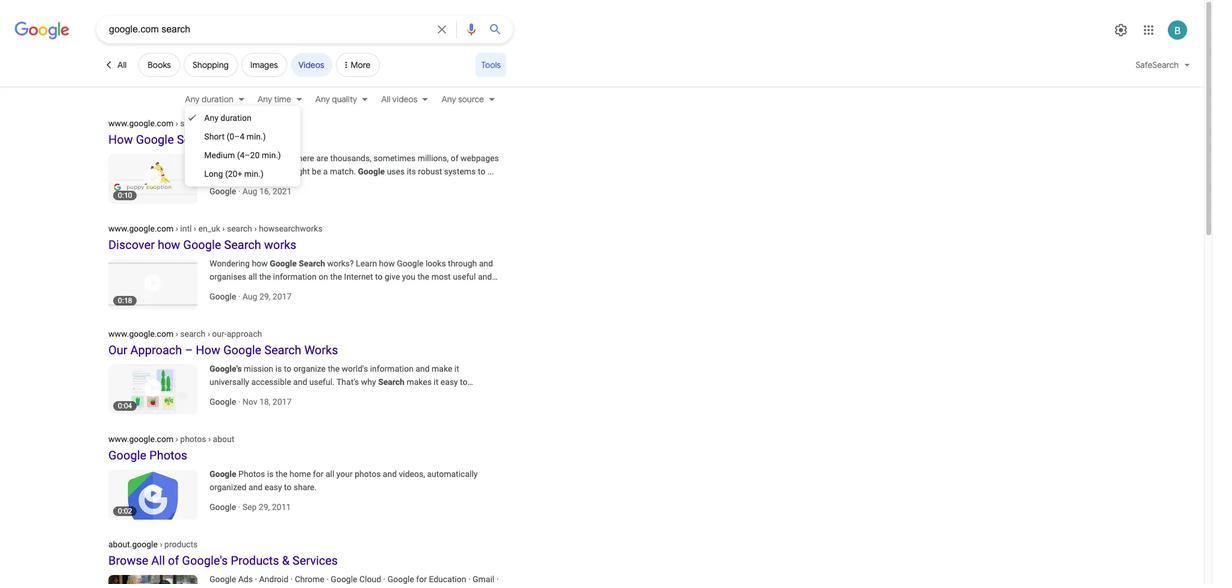 Task type: describe. For each thing, give the bounding box(es) containing it.
howsearchworks
[[259, 224, 323, 234]]

clear image
[[435, 16, 449, 43]]

match.
[[330, 167, 356, 177]]

search up how google search works
[[180, 119, 206, 128]]

18,
[[260, 398, 271, 407]]

information inside mission is to organize the world's information and make it universally accessible and useful. that's why
[[370, 364, 414, 374]]

about.google
[[108, 540, 158, 550]]

1 horizontal spatial how
[[196, 343, 221, 358]]

wondering how google search
[[210, 259, 325, 269]]

0:18
[[118, 297, 132, 305]]

› up 'google photos'
[[176, 435, 178, 445]]

2017 for works
[[273, 292, 292, 302]]

the left most
[[418, 272, 430, 282]]

search right why
[[378, 378, 405, 387]]

might
[[288, 167, 310, 177]]

min.) for short (0–4 min.)
[[247, 132, 266, 142]]

google inside works? learn how google looks through and organises all the information on the internet to give you the most useful and relevant ...
[[397, 259, 424, 269]]

about
[[213, 435, 235, 445]]

any duration radio item
[[185, 109, 300, 128]]

discover how google search works
[[108, 238, 297, 252]]

mission
[[244, 364, 274, 374]]

its
[[407, 167, 416, 177]]

thousands,
[[330, 154, 372, 163]]

long
[[204, 169, 223, 179]]

min.) for long (20+ min.)
[[244, 169, 264, 179]]

that
[[272, 167, 286, 177]]

0:04 link
[[108, 363, 210, 415]]

www.google.com › photos › about
[[108, 435, 235, 445]]

universally
[[210, 378, 249, 387]]

all inside works? learn how google looks through and organises all the information on the internet to give you the most useful and relevant ...
[[248, 272, 257, 282]]

how-
[[212, 119, 230, 128]]

of inside , there are thousands, sometimes millions, of webpages or other content that might be a match.
[[451, 154, 459, 163]]

are
[[317, 154, 328, 163]]

› left how- at the left top of the page
[[208, 119, 210, 128]]

videos
[[393, 94, 418, 105]]

search by voice image
[[464, 22, 479, 37]]

how google search works
[[108, 133, 251, 147]]

› products text field
[[158, 540, 198, 550]]

be
[[312, 167, 321, 177]]

accessible
[[251, 378, 291, 387]]

(0–4
[[227, 132, 245, 142]]

to inside photos is the home for all your photos and videos, automatically organized and easy to share.
[[284, 483, 292, 493]]

–
[[185, 343, 193, 358]]

images
[[251, 60, 278, 70]]

mission is to organize the world's information and make it universally accessible and useful. that's why
[[210, 364, 460, 387]]

none text field › search › how-search-works
[[108, 118, 281, 128]]

makes
[[407, 378, 432, 387]]

quality
[[332, 94, 357, 105]]

› search › our-approach text field
[[174, 330, 262, 339]]

google photos
[[108, 449, 187, 463]]

0:10 link
[[108, 152, 210, 204]]

google · aug 29, 2017
[[210, 292, 292, 302]]

browse
[[108, 554, 148, 569]]

the inside photos is the home for all your photos and videos, automatically organized and easy to share.
[[276, 470, 288, 480]]

it inside mission is to organize the world's information and make it universally accessible and useful. that's why
[[455, 364, 460, 374]]

none text field › search › our-approach
[[108, 329, 262, 339]]

products
[[164, 540, 198, 550]]

any source
[[442, 94, 484, 105]]

www.google.com › search › how-search-works
[[108, 119, 281, 128]]

intl
[[180, 224, 192, 234]]

search up that
[[266, 154, 292, 163]]

› up approach
[[176, 330, 178, 339]]

and right 'useful'
[[478, 272, 492, 282]]

the right on
[[330, 272, 342, 282]]

photos inside photos is the home for all your photos and videos, automatically organized and easy to share.
[[355, 470, 381, 480]]

photos is the home for all your photos and videos, automatically organized and easy to share.
[[210, 470, 478, 493]]

aug for works
[[243, 187, 257, 196]]

16,
[[260, 187, 271, 196]]

google · sep 29, 2011
[[210, 503, 291, 513]]

0 vertical spatial google's
[[210, 364, 242, 374]]

to inside makes it easy to discover a broad range ...
[[460, 378, 468, 387]]

(4–20
[[237, 151, 260, 160]]

our
[[108, 343, 127, 358]]

0:02
[[118, 508, 132, 516]]

aug for search
[[243, 292, 257, 302]]

4 · from the top
[[238, 503, 241, 513]]

all inside photos is the home for all your photos and videos, automatically organized and easy to share.
[[326, 470, 335, 480]]

all for all
[[117, 60, 127, 70]]

1 horizontal spatial works
[[304, 343, 338, 358]]

learn
[[356, 259, 377, 269]]

broad
[[250, 391, 272, 401]]

search right en_uk
[[227, 224, 252, 234]]

world's
[[342, 364, 368, 374]]

easy inside makes it easy to discover a broad range ...
[[441, 378, 458, 387]]

books
[[148, 60, 171, 70]]

robust
[[418, 167, 442, 177]]

any for any duration 'popup button'
[[185, 94, 200, 105]]

en_uk
[[198, 224, 220, 234]]

looks
[[426, 259, 446, 269]]

other
[[219, 167, 239, 177]]

navigation containing any duration
[[0, 91, 1205, 110]]

0:02 link
[[108, 468, 210, 520]]

search up on
[[299, 259, 325, 269]]

Search search field
[[109, 23, 430, 38]]

uses
[[387, 167, 405, 177]]

organized
[[210, 483, 247, 493]]

all link
[[96, 53, 135, 77]]

systems
[[444, 167, 476, 177]]

› left "intl"
[[176, 224, 178, 234]]

any time
[[258, 94, 291, 105]]

google up 0:10 link
[[136, 133, 174, 147]]

and up makes
[[416, 364, 430, 374]]

google uses its robust systems to ...
[[358, 167, 494, 177]]

makes it easy to discover a broad range ...
[[210, 378, 468, 401]]

search up the mission
[[264, 343, 301, 358]]

google down universally
[[210, 398, 236, 407]]

how inside works? learn how google looks through and organises all the information on the internet to give you the most useful and relevant ...
[[379, 259, 395, 269]]

tools
[[482, 60, 501, 70]]

google down www.google.com › photos › about
[[108, 449, 146, 463]]

› intl › en_uk › search › howsearchworks text field
[[174, 224, 323, 234]]

1 vertical spatial google's
[[182, 554, 228, 569]]

source
[[458, 94, 484, 105]]

every
[[210, 154, 230, 163]]

any for any source popup button
[[442, 94, 456, 105]]

and left videos,
[[383, 470, 397, 480]]

google down 'organized'
[[210, 503, 236, 513]]

useful
[[453, 272, 476, 282]]

why
[[361, 378, 376, 387]]

1 vertical spatial of
[[168, 554, 179, 569]]

for
[[313, 470, 324, 480]]

approach
[[130, 343, 182, 358]]

› left products
[[160, 540, 162, 550]]

menu containing any duration
[[185, 106, 300, 187]]

google down long
[[210, 187, 236, 196]]

all for all videos
[[382, 94, 391, 105]]

any for the any time popup button
[[258, 94, 272, 105]]

millions,
[[418, 154, 449, 163]]

,
[[292, 154, 293, 163]]

products
[[231, 554, 279, 569]]

search down www.google.com › search › how-search-works
[[177, 133, 214, 147]]

every time you search
[[210, 154, 292, 163]]

0 vertical spatial photos
[[149, 449, 187, 463]]

2011
[[272, 503, 291, 513]]

29, for google photos
[[259, 503, 270, 513]]

videos link
[[291, 53, 332, 77]]

our-
[[212, 330, 227, 339]]

search-
[[230, 119, 258, 128]]

any for any quality dropdown button
[[316, 94, 330, 105]]

there
[[295, 154, 314, 163]]

long (20+ min.) link
[[185, 165, 300, 184]]

books link
[[139, 53, 180, 77]]

nov
[[243, 398, 257, 407]]



Task type: locate. For each thing, give the bounding box(es) containing it.
2017 for google
[[273, 398, 292, 407]]

www.google.com for how
[[108, 119, 174, 128]]

easy inside photos is the home for all your photos and videos, automatically organized and easy to share.
[[265, 483, 282, 493]]

you up content
[[251, 154, 264, 163]]

how for discover
[[158, 238, 180, 252]]

min.) up that
[[262, 151, 281, 160]]

shopping
[[193, 60, 229, 70]]

you
[[251, 154, 264, 163], [402, 272, 416, 282]]

give
[[385, 272, 400, 282]]

videos,
[[399, 470, 425, 480]]

and right the through
[[479, 259, 493, 269]]

is
[[276, 364, 282, 374], [267, 470, 274, 480]]

google's up universally
[[210, 364, 242, 374]]

google down en_uk
[[183, 238, 221, 252]]

www.google.com › intl › en_uk › search › howsearchworks
[[108, 224, 323, 234]]

discover
[[210, 391, 241, 401]]

to
[[375, 272, 383, 282], [284, 364, 292, 374], [460, 378, 468, 387], [284, 483, 292, 493]]

0 vertical spatial easy
[[441, 378, 458, 387]]

› up how google search works
[[176, 119, 178, 128]]

content
[[241, 167, 270, 177]]

0 vertical spatial none text field
[[108, 118, 281, 128]]

none text field › intl › en_uk › search › howsearchworks
[[108, 223, 323, 234]]

0 horizontal spatial you
[[251, 154, 264, 163]]

and up google · sep 29, 2011
[[249, 483, 263, 493]]

photos up 'organized'
[[239, 470, 265, 480]]

none text field containing about.google
[[108, 540, 198, 550]]

none text field for approach
[[108, 329, 262, 339]]

none text field up discover how google search works
[[108, 223, 323, 234]]

aug down organises
[[243, 292, 257, 302]]

a inside , there are thousands, sometimes millions, of webpages or other content that might be a match.
[[323, 167, 328, 177]]

1 horizontal spatial easy
[[441, 378, 458, 387]]

is inside photos is the home for all your photos and videos, automatically organized and easy to share.
[[267, 470, 274, 480]]

a inside makes it easy to discover a broad range ...
[[243, 391, 248, 401]]

easy down the make
[[441, 378, 458, 387]]

google's down products
[[182, 554, 228, 569]]

safesearch button
[[1129, 53, 1198, 82]]

2 · from the top
[[238, 292, 241, 302]]

1 vertical spatial duration
[[221, 113, 252, 123]]

any time button
[[250, 93, 308, 106]]

most
[[432, 272, 451, 282]]

· for how
[[238, 398, 241, 407]]

all videos
[[382, 94, 418, 105]]

0 horizontal spatial all
[[248, 272, 257, 282]]

2 vertical spatial min.)
[[244, 169, 264, 179]]

shopping link
[[184, 53, 238, 77]]

any duration button
[[185, 93, 250, 106]]

2 aug from the top
[[243, 292, 257, 302]]

1 horizontal spatial all
[[326, 470, 335, 480]]

0 vertical spatial all
[[117, 60, 127, 70]]

none text field containing www.google.com
[[108, 329, 262, 339]]

medium (4–20 min.)
[[204, 151, 281, 160]]

any duration up the short (0–4 min.)
[[204, 113, 252, 123]]

1 none text field from the top
[[108, 329, 262, 339]]

time
[[274, 94, 291, 105], [232, 154, 248, 163]]

2 www.google.com from the top
[[108, 224, 174, 234]]

min.) for medium (4–20 min.)
[[262, 151, 281, 160]]

· down the long (20+ min.) link
[[238, 187, 241, 196]]

home
[[290, 470, 311, 480]]

any up short
[[204, 113, 219, 123]]

www.google.com for discover
[[108, 224, 174, 234]]

google down howsearchworks
[[270, 259, 297, 269]]

a right be
[[323, 167, 328, 177]]

›
[[176, 119, 178, 128], [208, 119, 210, 128], [176, 224, 178, 234], [194, 224, 196, 234], [222, 224, 225, 234], [254, 224, 257, 234], [176, 330, 178, 339], [208, 330, 210, 339], [176, 435, 178, 445], [208, 435, 211, 445], [160, 540, 162, 550]]

1 vertical spatial aug
[[243, 292, 257, 302]]

0 vertical spatial min.)
[[247, 132, 266, 142]]

0:10
[[118, 192, 132, 200]]

share.
[[294, 483, 317, 493]]

0 horizontal spatial photos
[[180, 435, 206, 445]]

0 vertical spatial of
[[451, 154, 459, 163]]

how down "intl"
[[158, 238, 180, 252]]

safesearch
[[1136, 60, 1179, 70]]

medium (4–20 min.) link
[[185, 146, 300, 165]]

1 horizontal spatial it
[[455, 364, 460, 374]]

1 horizontal spatial a
[[323, 167, 328, 177]]

all left books link
[[117, 60, 127, 70]]

www.google.com for our
[[108, 330, 174, 339]]

0 vertical spatial time
[[274, 94, 291, 105]]

photos inside text box
[[180, 435, 206, 445]]

search inside text field
[[180, 330, 206, 339]]

0 vertical spatial none text field
[[108, 329, 262, 339]]

2 vertical spatial none text field
[[108, 434, 235, 445]]

1 vertical spatial how
[[196, 343, 221, 358]]

www.google.com for google
[[108, 435, 174, 445]]

0 horizontal spatial it
[[434, 378, 439, 387]]

any inside dropdown button
[[316, 94, 330, 105]]

and
[[479, 259, 493, 269], [478, 272, 492, 282], [416, 364, 430, 374], [293, 378, 307, 387], [383, 470, 397, 480], [249, 483, 263, 493]]

1 vertical spatial photos
[[355, 470, 381, 480]]

1 vertical spatial photos
[[239, 470, 265, 480]]

photos inside photos is the home for all your photos and videos, automatically organized and easy to share.
[[239, 470, 265, 480]]

www.google.com › search › our-approach
[[108, 330, 262, 339]]

0 vertical spatial 2017
[[273, 292, 292, 302]]

the down wondering how google search
[[259, 272, 271, 282]]

none text field up 'google photos'
[[108, 434, 235, 445]]

› search › how-search-works text field
[[174, 119, 281, 128]]

www.google.com inside text field
[[108, 330, 174, 339]]

0 horizontal spatial time
[[232, 154, 248, 163]]

range ...
[[274, 391, 304, 401]]

photos right your
[[355, 470, 381, 480]]

none text field up how google search works
[[108, 118, 281, 128]]

search
[[177, 133, 214, 147], [224, 238, 261, 252], [299, 259, 325, 269], [264, 343, 301, 358], [378, 378, 405, 387]]

0 horizontal spatial how
[[158, 238, 180, 252]]

time inside the any time popup button
[[274, 94, 291, 105]]

4 www.google.com from the top
[[108, 435, 174, 445]]

photos down www.google.com › photos › about
[[149, 449, 187, 463]]

0 horizontal spatial how
[[108, 133, 133, 147]]

all down wondering how google search
[[248, 272, 257, 282]]

1 horizontal spatial information
[[370, 364, 414, 374]]

› left our-
[[208, 330, 210, 339]]

a left broad
[[243, 391, 248, 401]]

0 vertical spatial works
[[217, 133, 251, 147]]

the left home
[[276, 470, 288, 480]]

› right en_uk
[[222, 224, 225, 234]]

is up accessible
[[276, 364, 282, 374]]

it down the make
[[434, 378, 439, 387]]

short
[[204, 132, 225, 142]]

2 none text field from the top
[[108, 223, 323, 234]]

google · aug 16, 2021
[[210, 187, 292, 196]]

1 horizontal spatial photos
[[239, 470, 265, 480]]

google up 'organized'
[[210, 470, 237, 480]]

any left source
[[442, 94, 456, 105]]

0 horizontal spatial all
[[117, 60, 127, 70]]

is left home
[[267, 470, 274, 480]]

any duration inside 'popup button'
[[185, 94, 234, 105]]

duration up how- at the left top of the page
[[202, 94, 234, 105]]

discover
[[108, 238, 155, 252]]

1 vertical spatial easy
[[265, 483, 282, 493]]

to inside works? learn how google looks through and organises all the information on the internet to give you the most useful and relevant ...
[[375, 272, 383, 282]]

videos
[[299, 60, 324, 70]]

1 vertical spatial 2017
[[273, 398, 292, 407]]

time for any
[[274, 94, 291, 105]]

29, down wondering how google search
[[260, 292, 271, 302]]

through
[[448, 259, 477, 269]]

1 vertical spatial none text field
[[108, 223, 323, 234]]

any duration
[[185, 94, 234, 105], [204, 113, 252, 123]]

· for search
[[238, 292, 241, 302]]

works?
[[327, 259, 354, 269]]

None search field
[[0, 15, 513, 43]]

2 2017 from the top
[[273, 398, 292, 407]]

tools button
[[476, 53, 507, 77]]

works up organize
[[304, 343, 338, 358]]

any left quality
[[316, 94, 330, 105]]

to left give
[[375, 272, 383, 282]]

· left sep in the left of the page
[[238, 503, 241, 513]]

0 horizontal spatial works
[[217, 133, 251, 147]]

none text field › photos › about
[[108, 434, 235, 445]]

0 horizontal spatial easy
[[265, 483, 282, 493]]

all down about.google › products
[[151, 554, 165, 569]]

more
[[351, 60, 371, 70]]

0 vertical spatial duration
[[202, 94, 234, 105]]

is for our approach – how google search works
[[276, 364, 282, 374]]

time for every
[[232, 154, 248, 163]]

1 vertical spatial any duration
[[204, 113, 252, 123]]

0 horizontal spatial information
[[273, 272, 317, 282]]

of down › products text field
[[168, 554, 179, 569]]

0 vertical spatial information
[[273, 272, 317, 282]]

0 vertical spatial photos
[[180, 435, 206, 445]]

none text field for google
[[108, 223, 323, 234]]

any quality
[[316, 94, 357, 105]]

1 vertical spatial works
[[264, 238, 297, 252]]

1 vertical spatial is
[[267, 470, 274, 480]]

works down › search › how-search-works text field
[[217, 133, 251, 147]]

1 vertical spatial all
[[382, 94, 391, 105]]

0 vertical spatial works
[[258, 119, 281, 128]]

1 www.google.com from the top
[[108, 119, 174, 128]]

2 horizontal spatial all
[[382, 94, 391, 105]]

0 vertical spatial a
[[323, 167, 328, 177]]

1 vertical spatial min.)
[[262, 151, 281, 160]]

none text field › products
[[108, 540, 198, 550]]

any up any duration radio item
[[258, 94, 272, 105]]

2 vertical spatial all
[[151, 554, 165, 569]]

wondering
[[210, 259, 250, 269]]

0 horizontal spatial of
[[168, 554, 179, 569]]

0:18 link
[[108, 257, 210, 310]]

or
[[210, 167, 217, 177]]

your
[[337, 470, 353, 480]]

the inside mission is to organize the world's information and make it universally accessible and useful. that's why
[[328, 364, 340, 374]]

it inside makes it easy to discover a broad range ...
[[434, 378, 439, 387]]

2 horizontal spatial how
[[379, 259, 395, 269]]

0 vertical spatial it
[[455, 364, 460, 374]]

you inside works? learn how google looks through and organises all the information on the internet to give you the most useful and relevant ...
[[402, 272, 416, 282]]

any inside radio item
[[204, 113, 219, 123]]

works inside text box
[[258, 119, 281, 128]]

3 www.google.com from the top
[[108, 330, 174, 339]]

0 vertical spatial is
[[276, 364, 282, 374]]

any inside 'popup button'
[[185, 94, 200, 105]]

organises
[[210, 272, 246, 282]]

how up give
[[379, 259, 395, 269]]

how up 0:10 link
[[108, 133, 133, 147]]

·
[[238, 187, 241, 196], [238, 292, 241, 302], [238, 398, 241, 407], [238, 503, 241, 513]]

the up useful.
[[328, 364, 340, 374]]

2 none text field from the top
[[108, 540, 198, 550]]

3 · from the top
[[238, 398, 241, 407]]

of up systems
[[451, 154, 459, 163]]

sometimes
[[374, 154, 416, 163]]

duration inside radio item
[[221, 113, 252, 123]]

1 vertical spatial information
[[370, 364, 414, 374]]

0 vertical spatial all
[[248, 272, 257, 282]]

information left on
[[273, 272, 317, 282]]

1 none text field from the top
[[108, 118, 281, 128]]

2017 right 18,
[[273, 398, 292, 407]]

google left uses
[[358, 167, 385, 177]]

1 vertical spatial all
[[326, 470, 335, 480]]

any up › search › how-search-works text box
[[185, 94, 200, 105]]

google down approach
[[223, 343, 262, 358]]

1 vertical spatial 29,
[[259, 503, 270, 513]]

how down › search › our-approach text box
[[196, 343, 221, 358]]

www.google.com up how google search works
[[108, 119, 174, 128]]

0 horizontal spatial photos
[[149, 449, 187, 463]]

information inside works? learn how google looks through and organises all the information on the internet to give you the most useful and relevant ...
[[273, 272, 317, 282]]

to left share.
[[284, 483, 292, 493]]

0:04
[[118, 402, 132, 411]]

› photos › about text field
[[174, 435, 235, 445]]

min.) down the search-
[[247, 132, 266, 142]]

1 vertical spatial you
[[402, 272, 416, 282]]

min.) down every time you search
[[244, 169, 264, 179]]

29, right sep in the left of the page
[[259, 503, 270, 513]]

to right makes
[[460, 378, 468, 387]]

aug left 16,
[[243, 187, 257, 196]]

None text field
[[108, 118, 281, 128], [108, 223, 323, 234], [108, 434, 235, 445]]

any quality button
[[308, 93, 374, 106]]

all
[[117, 60, 127, 70], [382, 94, 391, 105], [151, 554, 165, 569]]

None text field
[[108, 329, 262, 339], [108, 540, 198, 550]]

1 horizontal spatial is
[[276, 364, 282, 374]]

time up the long (20+ min.) link
[[232, 154, 248, 163]]

· for works
[[238, 187, 241, 196]]

29, for discover how google search works
[[260, 292, 271, 302]]

1 2017 from the top
[[273, 292, 292, 302]]

how
[[108, 133, 133, 147], [196, 343, 221, 358]]

is for google photos
[[267, 470, 274, 480]]

easy
[[441, 378, 458, 387], [265, 483, 282, 493]]

duration up (0–4
[[221, 113, 252, 123]]

any source button
[[435, 93, 501, 106]]

photos left about
[[180, 435, 206, 445]]

aug
[[243, 187, 257, 196], [243, 292, 257, 302]]

2017 down wondering how google search
[[273, 292, 292, 302]]

it right the make
[[455, 364, 460, 374]]

1 horizontal spatial of
[[451, 154, 459, 163]]

&
[[282, 554, 290, 569]]

www.google.com up approach
[[108, 330, 174, 339]]

2021
[[273, 187, 292, 196]]

and down organize
[[293, 378, 307, 387]]

on
[[319, 272, 328, 282]]

google image
[[14, 22, 70, 40]]

0 vertical spatial any duration
[[185, 94, 234, 105]]

1 · from the top
[[238, 187, 241, 196]]

how right wondering at top
[[252, 259, 268, 269]]

all inside popup button
[[382, 94, 391, 105]]

none text field for search
[[108, 118, 281, 128]]

0 vertical spatial 29,
[[260, 292, 271, 302]]

automatically
[[427, 470, 478, 480]]

any duration inside radio item
[[204, 113, 252, 123]]

0 horizontal spatial is
[[267, 470, 274, 480]]

www.google.com inside › photos › about text box
[[108, 435, 174, 445]]

how for wondering
[[252, 259, 268, 269]]

useful.
[[309, 378, 335, 387]]

1 vertical spatial none text field
[[108, 540, 198, 550]]

google
[[136, 133, 174, 147], [358, 167, 385, 177], [210, 187, 236, 196], [183, 238, 221, 252], [270, 259, 297, 269], [397, 259, 424, 269], [210, 292, 236, 302], [223, 343, 262, 358], [210, 398, 236, 407], [108, 449, 146, 463], [210, 470, 237, 480], [210, 503, 236, 513]]

works? learn how google looks through and organises all the information on the internet to give you the most useful and relevant ...
[[210, 259, 493, 295]]

works
[[217, 133, 251, 147], [304, 343, 338, 358]]

search down › intl › en_uk › search › howsearchworks text box
[[224, 238, 261, 252]]

1 horizontal spatial you
[[402, 272, 416, 282]]

google down organises
[[210, 292, 236, 302]]

› left about
[[208, 435, 211, 445]]

1 vertical spatial time
[[232, 154, 248, 163]]

short (0–4 min.)
[[204, 132, 266, 142]]

menu
[[185, 106, 300, 187]]

search
[[180, 119, 206, 128], [266, 154, 292, 163], [227, 224, 252, 234], [180, 330, 206, 339]]

none text field for all
[[108, 540, 198, 550]]

our approach – how google search works
[[108, 343, 338, 358]]

to ...
[[478, 167, 494, 177]]

(20+
[[225, 169, 242, 179]]

works down the any time
[[258, 119, 281, 128]]

that's
[[337, 378, 359, 387]]

1 horizontal spatial all
[[151, 554, 165, 569]]

long (20+ min.)
[[204, 169, 264, 179]]

internet
[[344, 272, 373, 282]]

1 horizontal spatial time
[[274, 94, 291, 105]]

about.google › products
[[108, 540, 198, 550]]

1 vertical spatial it
[[434, 378, 439, 387]]

› left howsearchworks
[[254, 224, 257, 234]]

all right the for
[[326, 470, 335, 480]]

google up give
[[397, 259, 424, 269]]

0 horizontal spatial a
[[243, 391, 248, 401]]

1 vertical spatial a
[[243, 391, 248, 401]]

3 none text field from the top
[[108, 434, 235, 445]]

any duration up how- at the left top of the page
[[185, 94, 234, 105]]

1 vertical spatial works
[[304, 343, 338, 358]]

to inside mission is to organize the world's information and make it universally accessible and useful. that's why
[[284, 364, 292, 374]]

0 vertical spatial how
[[108, 133, 133, 147]]

1 horizontal spatial photos
[[355, 470, 381, 480]]

you right give
[[402, 272, 416, 282]]

0 vertical spatial you
[[251, 154, 264, 163]]

1 horizontal spatial how
[[252, 259, 268, 269]]

any
[[185, 94, 200, 105], [258, 94, 272, 105], [316, 94, 330, 105], [442, 94, 456, 105], [204, 113, 219, 123]]

is inside mission is to organize the world's information and make it universally accessible and useful. that's why
[[276, 364, 282, 374]]

0 vertical spatial aug
[[243, 187, 257, 196]]

sep
[[243, 503, 257, 513]]

medium
[[204, 151, 235, 160]]

› right "intl"
[[194, 224, 196, 234]]

www.google.com up discover
[[108, 224, 174, 234]]

duration inside 'popup button'
[[202, 94, 234, 105]]

approach
[[227, 330, 262, 339]]

more filters element
[[351, 60, 371, 70]]

1 aug from the top
[[243, 187, 257, 196]]

time down images
[[274, 94, 291, 105]]

all left videos in the left of the page
[[382, 94, 391, 105]]

navigation
[[0, 91, 1205, 110]]

· down organises
[[238, 292, 241, 302]]

to up accessible
[[284, 364, 292, 374]]



Task type: vqa. For each thing, say whether or not it's contained in the screenshot.
are
yes



